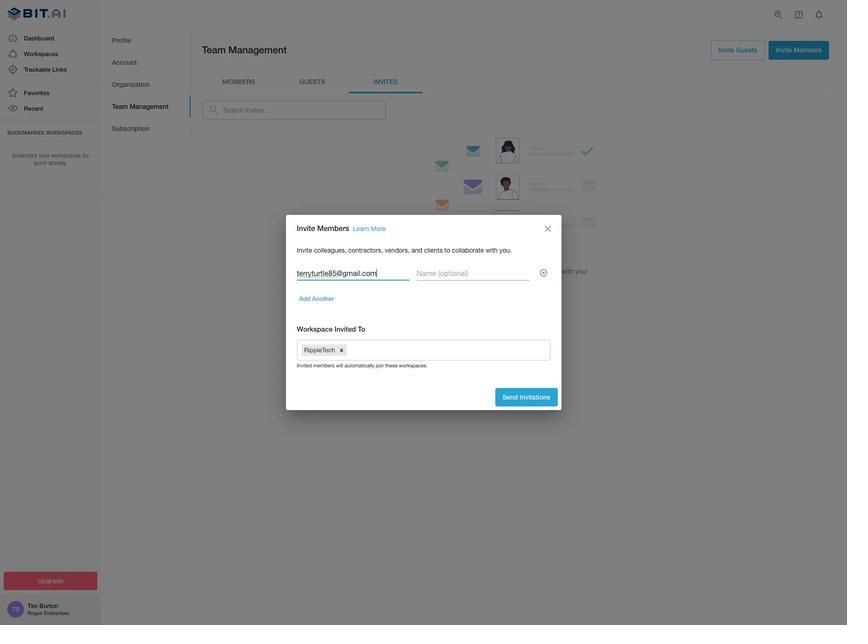 Task type: vqa. For each thing, say whether or not it's contained in the screenshot.
Invitations at the bottom of page
yes



Task type: locate. For each thing, give the bounding box(es) containing it.
0 horizontal spatial tab list
[[101, 29, 191, 140]]

1 horizontal spatial tab list
[[202, 71, 830, 93]]

invite your team members to collaborate with you!
[[444, 268, 588, 275]]

0 horizontal spatial members
[[314, 363, 335, 369]]

to down no invites found.
[[521, 268, 526, 275]]

Name (optional) text field
[[417, 266, 530, 281]]

to right clients
[[445, 247, 451, 254]]

members
[[223, 78, 255, 86]]

members for invite members
[[794, 46, 822, 54]]

team
[[476, 268, 490, 275]]

1 horizontal spatial your
[[461, 268, 474, 275]]

invite for invite colleagues, contractors, vendors, and clients to collaborate with you.
[[297, 247, 312, 254]]

no
[[486, 250, 496, 259]]

subscription
[[112, 124, 150, 132]]

collaborate left no
[[452, 247, 484, 254]]

team management
[[202, 44, 287, 56], [112, 102, 169, 110]]

management down organization link
[[130, 102, 169, 110]]

invite left team
[[444, 268, 459, 275]]

collaborate
[[452, 247, 484, 254], [528, 268, 560, 275]]

0 vertical spatial with
[[486, 247, 498, 254]]

invite up colleagues,
[[297, 224, 315, 233]]

1 vertical spatial team
[[112, 102, 128, 110]]

and
[[412, 247, 423, 254]]

1 vertical spatial invited
[[297, 363, 312, 369]]

with left you.
[[486, 247, 498, 254]]

0 horizontal spatial to
[[445, 247, 451, 254]]

0 vertical spatial team management
[[202, 44, 287, 56]]

1 vertical spatial members
[[314, 363, 335, 369]]

to
[[445, 247, 451, 254], [521, 268, 526, 275]]

with left the you!
[[562, 268, 574, 275]]

members down invites
[[492, 268, 519, 275]]

these
[[386, 363, 398, 369]]

1 vertical spatial management
[[130, 102, 169, 110]]

recent button
[[0, 101, 101, 116]]

1 horizontal spatial with
[[562, 268, 574, 275]]

team up subscription
[[112, 102, 128, 110]]

found.
[[522, 250, 546, 259]]

team up members
[[202, 44, 226, 56]]

team
[[202, 44, 226, 56], [112, 102, 128, 110]]

upgrade
[[38, 577, 63, 585]]

subscription link
[[101, 118, 191, 140]]

members inside dialog
[[314, 363, 335, 369]]

1 vertical spatial to
[[521, 268, 526, 275]]

0 vertical spatial your
[[39, 152, 50, 159]]

you!
[[576, 268, 588, 275]]

0 horizontal spatial your
[[39, 152, 50, 159]]

invite guests
[[719, 46, 758, 54]]

management
[[229, 44, 287, 56], [130, 102, 169, 110]]

members left 'will'
[[314, 363, 335, 369]]

rippletech
[[304, 347, 335, 354]]

vendors,
[[385, 247, 410, 254]]

your
[[39, 152, 50, 159], [461, 268, 474, 275]]

invite left guests
[[719, 46, 735, 54]]

invites
[[374, 78, 398, 86]]

invites
[[498, 250, 520, 259]]

invite members button
[[769, 41, 830, 60]]

tim
[[28, 602, 38, 610]]

invite colleagues, contractors, vendors, and clients to collaborate with you.
[[297, 247, 512, 254]]

more
[[371, 225, 386, 233]]

0 horizontal spatial team management
[[112, 102, 169, 110]]

team management down organization link
[[112, 102, 169, 110]]

invited down 'rippletech'
[[297, 363, 312, 369]]

guests button
[[276, 71, 349, 93]]

1 horizontal spatial invited
[[335, 325, 356, 333]]

profile
[[112, 36, 131, 44]]

tab list containing members
[[202, 71, 830, 93]]

your inside bookmark your workspaces for quick access.
[[39, 152, 50, 159]]

1 vertical spatial team management
[[112, 102, 169, 110]]

your up quick
[[39, 152, 50, 159]]

1 vertical spatial your
[[461, 268, 474, 275]]

0 vertical spatial to
[[445, 247, 451, 254]]

invite inside button
[[719, 46, 735, 54]]

0 horizontal spatial with
[[486, 247, 498, 254]]

no invites found.
[[486, 250, 546, 259]]

your left team
[[461, 268, 474, 275]]

invite left colleagues,
[[297, 247, 312, 254]]

workspaces
[[51, 152, 81, 159]]

dashboard
[[24, 34, 54, 42]]

collaborate down found.
[[528, 268, 560, 275]]

1 horizontal spatial team
[[202, 44, 226, 56]]

workspaces
[[46, 129, 82, 135]]

0 horizontal spatial collaborate
[[452, 247, 484, 254]]

1 vertical spatial members
[[317, 224, 349, 233]]

0 horizontal spatial members
[[317, 224, 349, 233]]

trackable links
[[24, 66, 67, 73]]

1 horizontal spatial members
[[794, 46, 822, 54]]

0 vertical spatial members
[[794, 46, 822, 54]]

invited left "to"
[[335, 325, 356, 333]]

trackable links button
[[0, 62, 101, 77]]

Search Invites... search field
[[223, 100, 386, 120]]

invite members learn more
[[297, 224, 386, 233]]

management inside tab list
[[130, 102, 169, 110]]

team management up members
[[202, 44, 287, 56]]

0 horizontal spatial management
[[130, 102, 169, 110]]

upgrade button
[[4, 572, 97, 590]]

to
[[358, 325, 366, 333]]

your for invite
[[461, 268, 474, 275]]

0 vertical spatial management
[[229, 44, 287, 56]]

favorites button
[[0, 85, 101, 101]]

1 vertical spatial collaborate
[[528, 268, 560, 275]]

0 horizontal spatial invited
[[297, 363, 312, 369]]

send invitations
[[503, 393, 551, 401]]

workspaces
[[24, 50, 58, 57]]

members
[[794, 46, 822, 54], [317, 224, 349, 233]]

invite inside button
[[777, 46, 793, 54]]

with
[[486, 247, 498, 254], [562, 268, 574, 275]]

organization link
[[101, 74, 191, 96]]

tab list
[[101, 29, 191, 140], [202, 71, 830, 93]]

0 vertical spatial collaborate
[[452, 247, 484, 254]]

rogue
[[28, 611, 42, 616]]

1 horizontal spatial management
[[229, 44, 287, 56]]

guests
[[300, 78, 325, 86]]

management up members
[[229, 44, 287, 56]]

profile link
[[101, 29, 191, 51]]

colleagues,
[[314, 247, 347, 254]]

Email Address text field
[[297, 266, 410, 281]]

invite right guests
[[777, 46, 793, 54]]

0 horizontal spatial team
[[112, 102, 128, 110]]

1 horizontal spatial members
[[492, 268, 519, 275]]

members
[[492, 268, 519, 275], [314, 363, 335, 369]]

send invitations button
[[496, 388, 558, 407]]

burton
[[39, 602, 58, 610]]

invited members will automatically join these workspaces.
[[297, 363, 428, 369]]

members inside button
[[794, 46, 822, 54]]

invite
[[719, 46, 735, 54], [777, 46, 793, 54], [297, 224, 315, 233], [297, 247, 312, 254], [444, 268, 459, 275]]

invited
[[335, 325, 356, 333], [297, 363, 312, 369]]

members inside dialog
[[317, 224, 349, 233]]

invites button
[[349, 71, 423, 93]]



Task type: describe. For each thing, give the bounding box(es) containing it.
learn more link
[[353, 225, 386, 233]]

join
[[376, 363, 384, 369]]

collaborate inside the invite members dialog
[[452, 247, 484, 254]]

members for invite members learn more
[[317, 224, 349, 233]]

workspaces button
[[0, 46, 101, 62]]

members button
[[202, 71, 276, 93]]

workspace invited to
[[297, 325, 366, 333]]

team management inside team management link
[[112, 102, 169, 110]]

0 vertical spatial members
[[492, 268, 519, 275]]

add another
[[299, 295, 334, 302]]

workspace
[[297, 325, 333, 333]]

invite for invite members learn more
[[297, 224, 315, 233]]

bookmarked workspaces
[[7, 129, 82, 135]]

clients
[[424, 247, 443, 254]]

organization
[[112, 80, 150, 88]]

contractors,
[[349, 247, 383, 254]]

account link
[[101, 51, 191, 74]]

1 horizontal spatial to
[[521, 268, 526, 275]]

invitations
[[520, 393, 551, 401]]

1 horizontal spatial collaborate
[[528, 268, 560, 275]]

account
[[112, 58, 137, 66]]

to inside the invite members dialog
[[445, 247, 451, 254]]

links
[[52, 66, 67, 73]]

automatically
[[345, 363, 375, 369]]

bookmark your workspaces for quick access.
[[12, 152, 89, 166]]

invite for invite your team members to collaborate with you!
[[444, 268, 459, 275]]

1 vertical spatial with
[[562, 268, 574, 275]]

learn
[[353, 225, 369, 233]]

access.
[[49, 160, 67, 166]]

0 vertical spatial team
[[202, 44, 226, 56]]

bookmarked
[[7, 129, 45, 135]]

tim burton rogue enterprises
[[28, 602, 69, 616]]

team management link
[[101, 96, 191, 118]]

invite members
[[777, 46, 822, 54]]

trackable
[[24, 66, 51, 73]]

with inside the invite members dialog
[[486, 247, 498, 254]]

team inside team management link
[[112, 102, 128, 110]]

add
[[299, 295, 311, 302]]

invite guests button
[[711, 40, 766, 60]]

guests
[[737, 46, 758, 54]]

tb
[[12, 606, 20, 613]]

favorites
[[24, 89, 49, 97]]

tab list containing profile
[[101, 29, 191, 140]]

workspaces.
[[399, 363, 428, 369]]

send
[[503, 393, 518, 401]]

you.
[[500, 247, 512, 254]]

0 vertical spatial invited
[[335, 325, 356, 333]]

invite members dialog
[[286, 215, 562, 410]]

will
[[336, 363, 343, 369]]

invite for invite members
[[777, 46, 793, 54]]

for
[[82, 152, 89, 159]]

quick
[[34, 160, 47, 166]]

add another button
[[297, 292, 336, 306]]

recent
[[24, 105, 43, 112]]

enterprises
[[44, 611, 69, 616]]

dashboard button
[[0, 30, 101, 46]]

invite for invite guests
[[719, 46, 735, 54]]

bookmark
[[12, 152, 37, 159]]

another
[[312, 295, 334, 302]]

your for bookmark
[[39, 152, 50, 159]]

1 horizontal spatial team management
[[202, 44, 287, 56]]



